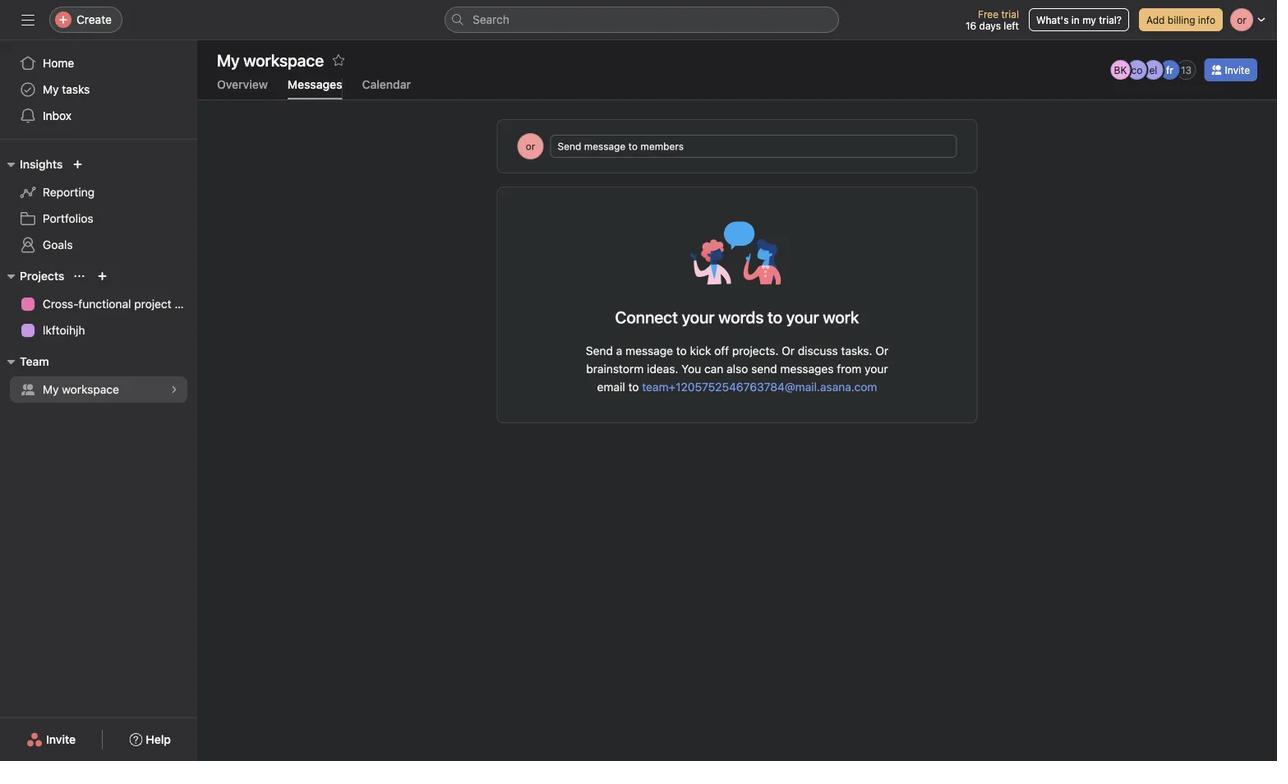 Task type: locate. For each thing, give the bounding box(es) containing it.
your up kick
[[682, 307, 715, 327]]

brainstorm
[[586, 362, 644, 376]]

team+1205752546763784@mail.asana.com
[[642, 380, 877, 394]]

or
[[526, 141, 535, 152]]

projects.
[[732, 344, 779, 358]]

el
[[1149, 64, 1158, 76]]

to right words
[[768, 307, 783, 327]]

search button
[[445, 7, 839, 33]]

messages
[[780, 362, 834, 376]]

1 my from the top
[[43, 83, 59, 96]]

my down team
[[43, 383, 59, 396]]

0 vertical spatial invite
[[1225, 64, 1250, 76]]

your inside send a message to kick off projects. or discuss tasks. or brainstorm ideas. you can also send messages from your email to
[[865, 362, 888, 376]]

send message to members
[[558, 141, 684, 152]]

kick
[[690, 344, 711, 358]]

what's in my trial? button
[[1029, 8, 1129, 31]]

add
[[1146, 14, 1165, 25]]

my
[[43, 83, 59, 96], [43, 383, 59, 396]]

message up ideas.
[[626, 344, 673, 358]]

0 vertical spatial send
[[558, 141, 581, 152]]

send
[[558, 141, 581, 152], [586, 344, 613, 358]]

also
[[727, 362, 748, 376]]

my for my workspace
[[43, 383, 59, 396]]

send for send message to members
[[558, 141, 581, 152]]

create button
[[49, 7, 122, 33]]

to inside button
[[628, 141, 638, 152]]

co
[[1131, 64, 1143, 76]]

send inside button
[[558, 141, 581, 152]]

tasks
[[62, 83, 90, 96]]

hide sidebar image
[[21, 13, 35, 26]]

0 horizontal spatial send
[[558, 141, 581, 152]]

16
[[966, 20, 977, 31]]

trial
[[1001, 8, 1019, 20]]

invite for invite "button" to the right
[[1225, 64, 1250, 76]]

search list box
[[445, 7, 839, 33]]

your
[[682, 307, 715, 327], [865, 362, 888, 376]]

project
[[134, 297, 172, 311]]

info
[[1198, 14, 1216, 25]]

1 horizontal spatial send
[[586, 344, 613, 358]]

message inside button
[[584, 141, 626, 152]]

global element
[[0, 40, 197, 139]]

home
[[43, 56, 74, 70]]

in
[[1072, 14, 1080, 25]]

send a message to kick off projects. or discuss tasks. or brainstorm ideas. you can also send messages from your email to
[[586, 344, 889, 394]]

or right tasks.
[[876, 344, 889, 358]]

my for my tasks
[[43, 83, 59, 96]]

message inside send a message to kick off projects. or discuss tasks. or brainstorm ideas. you can also send messages from your email to
[[626, 344, 673, 358]]

create
[[76, 13, 112, 26]]

send right or in the top left of the page
[[558, 141, 581, 152]]

1 vertical spatial your
[[865, 362, 888, 376]]

workspace
[[62, 383, 119, 396]]

free trial 16 days left
[[966, 8, 1019, 31]]

portfolios
[[43, 212, 93, 225]]

lkftoihjh link
[[10, 317, 187, 344]]

invite button
[[1204, 58, 1257, 81], [16, 725, 86, 754]]

members
[[641, 141, 684, 152]]

1 horizontal spatial your
[[865, 362, 888, 376]]

message
[[584, 141, 626, 152], [626, 344, 673, 358]]

0 horizontal spatial or
[[782, 344, 795, 358]]

inbox link
[[10, 103, 187, 129]]

reporting link
[[10, 179, 187, 205]]

1 vertical spatial send
[[586, 344, 613, 358]]

fr
[[1166, 64, 1174, 76]]

my left tasks
[[43, 83, 59, 96]]

0 horizontal spatial invite
[[46, 733, 76, 746]]

your down tasks.
[[865, 362, 888, 376]]

show options, current sort, top image
[[74, 271, 84, 281]]

my inside global element
[[43, 83, 59, 96]]

0 vertical spatial your
[[682, 307, 715, 327]]

1 vertical spatial message
[[626, 344, 673, 358]]

to left members at the right of the page
[[628, 141, 638, 152]]

send for send a message to kick off projects. or discuss tasks. or brainstorm ideas. you can also send messages from your email to
[[586, 344, 613, 358]]

a
[[616, 344, 622, 358]]

my
[[1083, 14, 1096, 25]]

send left a
[[586, 344, 613, 358]]

new project or portfolio image
[[97, 271, 107, 281]]

invite
[[1225, 64, 1250, 76], [46, 733, 76, 746]]

1 horizontal spatial or
[[876, 344, 889, 358]]

send
[[751, 362, 777, 376]]

0 horizontal spatial invite button
[[16, 725, 86, 754]]

send inside send a message to kick off projects. or discuss tasks. or brainstorm ideas. you can also send messages from your email to
[[586, 344, 613, 358]]

1 or from the left
[[782, 344, 795, 358]]

0 vertical spatial message
[[584, 141, 626, 152]]

can
[[704, 362, 724, 376]]

message left members at the right of the page
[[584, 141, 626, 152]]

functional
[[78, 297, 131, 311]]

or
[[782, 344, 795, 358], [876, 344, 889, 358]]

1 vertical spatial my
[[43, 383, 59, 396]]

1 vertical spatial invite
[[46, 733, 76, 746]]

messages link
[[288, 78, 342, 99]]

see details, my workspace image
[[169, 385, 179, 395]]

1 horizontal spatial invite
[[1225, 64, 1250, 76]]

to
[[628, 141, 638, 152], [768, 307, 783, 327], [676, 344, 687, 358], [628, 380, 639, 394]]

cross-functional project plan
[[43, 297, 197, 311]]

13
[[1181, 64, 1192, 76]]

0 vertical spatial my
[[43, 83, 59, 96]]

trial?
[[1099, 14, 1122, 25]]

my inside teams element
[[43, 383, 59, 396]]

0 vertical spatial invite button
[[1204, 58, 1257, 81]]

what's
[[1036, 14, 1069, 25]]

0 horizontal spatial your
[[682, 307, 715, 327]]

or up messages
[[782, 344, 795, 358]]

off
[[714, 344, 729, 358]]

plan
[[175, 297, 197, 311]]

2 my from the top
[[43, 383, 59, 396]]

2 or from the left
[[876, 344, 889, 358]]

connect your words to your work
[[615, 307, 859, 327]]

your work
[[786, 307, 859, 327]]

days
[[979, 20, 1001, 31]]

help button
[[119, 725, 182, 754]]



Task type: vqa. For each thing, say whether or not it's contained in the screenshot.
0
no



Task type: describe. For each thing, give the bounding box(es) containing it.
connect
[[615, 307, 678, 327]]

inbox
[[43, 109, 72, 122]]

calendar link
[[362, 78, 411, 99]]

to right email
[[628, 380, 639, 394]]

left
[[1004, 20, 1019, 31]]

words
[[719, 307, 764, 327]]

search
[[473, 13, 510, 26]]

teams element
[[0, 347, 197, 406]]

help
[[146, 733, 171, 746]]

billing
[[1168, 14, 1195, 25]]

home link
[[10, 50, 187, 76]]

my tasks
[[43, 83, 90, 96]]

projects button
[[0, 266, 64, 286]]

insights button
[[0, 155, 63, 174]]

overview link
[[217, 78, 268, 99]]

reporting
[[43, 185, 95, 199]]

goals link
[[10, 232, 187, 258]]

team
[[20, 355, 49, 368]]

insights element
[[0, 150, 197, 261]]

goals
[[43, 238, 73, 251]]

overview
[[217, 78, 268, 91]]

lkftoihjh
[[43, 323, 85, 337]]

discuss
[[798, 344, 838, 358]]

cross-
[[43, 297, 78, 311]]

to left kick
[[676, 344, 687, 358]]

cross-functional project plan link
[[10, 291, 197, 317]]

1 horizontal spatial invite button
[[1204, 58, 1257, 81]]

send message to members button
[[550, 135, 957, 158]]

invite for bottom invite "button"
[[46, 733, 76, 746]]

tasks.
[[841, 344, 872, 358]]

projects element
[[0, 261, 197, 347]]

team button
[[0, 352, 49, 371]]

my workspace
[[217, 50, 324, 69]]

free
[[978, 8, 999, 20]]

team+1205752546763784@mail.asana.com link
[[642, 380, 877, 394]]

what's in my trial?
[[1036, 14, 1122, 25]]

bk
[[1114, 64, 1127, 76]]

projects
[[20, 269, 64, 283]]

my workspace
[[43, 383, 119, 396]]

insights
[[20, 157, 63, 171]]

from
[[837, 362, 862, 376]]

new image
[[73, 159, 82, 169]]

ideas.
[[647, 362, 678, 376]]

calendar
[[362, 78, 411, 91]]

portfolios link
[[10, 205, 187, 232]]

add billing info
[[1146, 14, 1216, 25]]

my workspace link
[[10, 376, 187, 403]]

you
[[682, 362, 701, 376]]

add billing info button
[[1139, 8, 1223, 31]]

messages
[[288, 78, 342, 91]]

add to starred image
[[332, 53, 345, 67]]

my tasks link
[[10, 76, 187, 103]]

1 vertical spatial invite button
[[16, 725, 86, 754]]

email
[[597, 380, 625, 394]]



